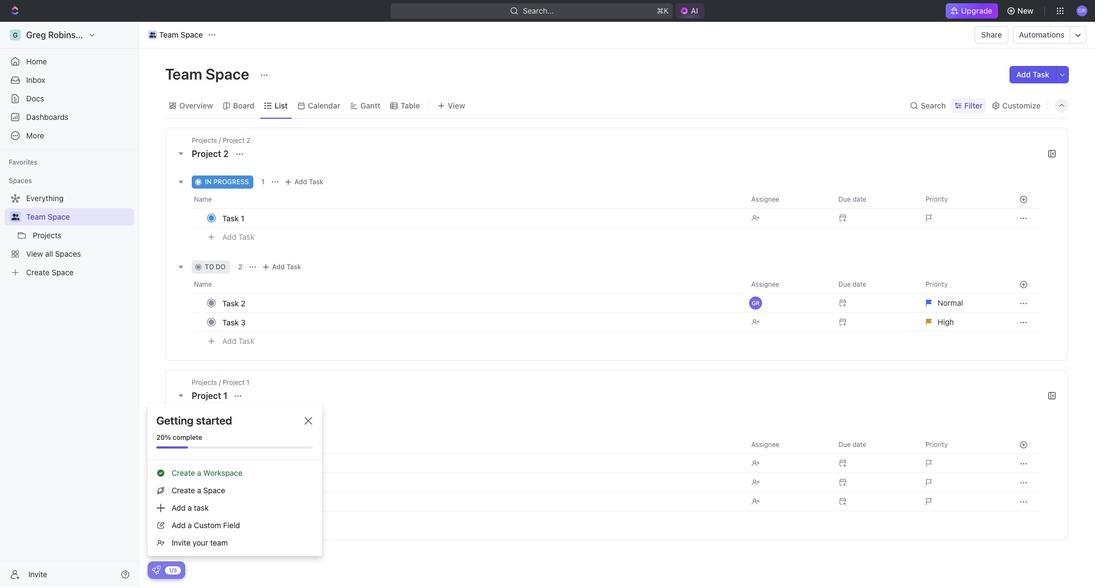 Task type: vqa. For each thing, say whether or not it's contained in the screenshot.
Inbox link
yes



Task type: describe. For each thing, give the bounding box(es) containing it.
normal button
[[920, 293, 1007, 313]]

greg robinson's workspace, , element
[[10, 29, 21, 40]]

invite for invite your team
[[172, 538, 191, 547]]

task 3 for first task 3 "link" from the bottom
[[222, 497, 246, 506]]

customize button
[[989, 98, 1045, 113]]

filter button
[[952, 98, 987, 113]]

project down projects / project 1
[[192, 391, 221, 401]]

high button
[[920, 312, 1007, 332]]

task 3 for second task 3 "link" from the bottom
[[222, 318, 246, 327]]

table
[[401, 101, 420, 110]]

due for third due date dropdown button
[[839, 441, 851, 449]]

gr for the left the gr dropdown button
[[752, 300, 760, 306]]

docs
[[26, 94, 44, 103]]

all
[[45, 249, 53, 258]]

view button
[[434, 93, 469, 118]]

inbox
[[26, 75, 45, 85]]

create for create a space
[[172, 486, 195, 495]]

1 task 3 link from the top
[[220, 314, 743, 330]]

‎task 2 link
[[220, 475, 743, 490]]

home link
[[4, 53, 134, 70]]

automations button
[[1014, 27, 1071, 43]]

a for task
[[188, 503, 192, 512]]

20%
[[156, 433, 171, 442]]

getting
[[156, 414, 194, 427]]

1 for ‎task 1
[[241, 459, 245, 468]]

2 for ‎task 2
[[241, 478, 246, 487]]

projects inside tree
[[33, 231, 61, 240]]

ai
[[691, 6, 699, 15]]

1 priority button from the top
[[920, 191, 1007, 208]]

in
[[205, 178, 212, 186]]

do for third due date dropdown button
[[216, 423, 226, 431]]

invite your team
[[172, 538, 228, 547]]

view for view all spaces
[[26, 249, 43, 258]]

due date for second due date dropdown button from the top
[[839, 280, 867, 288]]

gr for the topmost the gr dropdown button
[[1079, 7, 1087, 14]]

name for second 'name' 'dropdown button' from the top
[[194, 280, 212, 288]]

gantt
[[361, 101, 381, 110]]

view button
[[434, 98, 469, 113]]

task 2
[[222, 298, 246, 308]]

create for create a workspace
[[172, 468, 195, 478]]

onboarding checklist button image
[[152, 566, 161, 575]]

due for first due date dropdown button from the top
[[839, 195, 851, 203]]

team space inside tree
[[26, 212, 70, 221]]

project 1
[[192, 391, 230, 401]]

dashboards
[[26, 112, 68, 122]]

‎task for ‎task 2
[[222, 478, 239, 487]]

2 due date button from the top
[[833, 276, 920, 293]]

new button
[[1003, 2, 1041, 20]]

add a task
[[172, 503, 209, 512]]

robinson's
[[48, 30, 93, 40]]

date for first due date dropdown button from the top
[[853, 195, 867, 203]]

g
[[13, 31, 18, 39]]

ai button
[[676, 3, 705, 19]]

to for second due date dropdown button from the top
[[205, 263, 214, 271]]

everything
[[26, 194, 64, 203]]

started
[[196, 414, 232, 427]]

everything link
[[4, 190, 132, 207]]

do for second due date dropdown button from the top
[[216, 263, 226, 271]]

view for view
[[448, 101, 466, 110]]

1 assignee button from the top
[[745, 191, 833, 208]]

assignee for assignee dropdown button related to third due date dropdown button
[[752, 441, 780, 449]]

view all spaces link
[[4, 245, 132, 263]]

1 for project 1
[[223, 391, 228, 401]]

space down view all spaces "link"
[[52, 268, 74, 277]]

0 vertical spatial team space
[[159, 30, 203, 39]]

greg robinson's workspace
[[26, 30, 140, 40]]

due for second due date dropdown button from the top
[[839, 280, 851, 288]]

search button
[[907, 98, 950, 113]]

create a space
[[172, 486, 225, 495]]

normal
[[938, 298, 964, 307]]

projects link
[[33, 227, 132, 244]]

favorites
[[9, 158, 37, 166]]

user group image
[[11, 214, 19, 220]]

inbox link
[[4, 71, 134, 89]]

1 vertical spatial team space
[[165, 65, 253, 83]]

search
[[921, 101, 947, 110]]

new
[[1018, 6, 1034, 15]]

field
[[223, 521, 240, 530]]

0 vertical spatial team
[[159, 30, 179, 39]]

0 horizontal spatial gr button
[[745, 293, 833, 313]]

custom
[[194, 521, 221, 530]]

calendar link
[[306, 98, 340, 113]]

3 for second task 3 "link" from the bottom
[[241, 318, 246, 327]]

getting started
[[156, 414, 232, 427]]

0 vertical spatial gr button
[[1074, 2, 1092, 20]]

priority for third due date dropdown button priority dropdown button
[[926, 441, 948, 449]]

home
[[26, 57, 47, 66]]

projects for project 1
[[192, 378, 217, 387]]

‎task 2
[[222, 478, 246, 487]]

dashboards link
[[4, 108, 134, 126]]

2 name button from the top
[[192, 276, 745, 293]]

20% complete
[[156, 433, 202, 442]]

1 due date button from the top
[[833, 191, 920, 208]]

task 2 link
[[220, 295, 743, 311]]

docs link
[[4, 90, 134, 107]]

‎task 1 link
[[220, 456, 743, 471]]

1/5
[[169, 567, 177, 573]]

more
[[26, 131, 44, 140]]

team
[[210, 538, 228, 547]]

automations
[[1020, 30, 1065, 39]]

to for third due date dropdown button
[[205, 423, 214, 431]]

share button
[[975, 26, 1009, 44]]

upgrade
[[962, 6, 993, 15]]

2 for project 2
[[223, 149, 229, 159]]

/ for 1
[[219, 378, 221, 387]]

table link
[[399, 98, 420, 113]]



Task type: locate. For each thing, give the bounding box(es) containing it.
0 vertical spatial gr
[[1079, 7, 1087, 14]]

‎task inside "link"
[[222, 478, 239, 487]]

a for space
[[197, 486, 201, 495]]

1 vertical spatial due date button
[[833, 276, 920, 293]]

greg
[[26, 30, 46, 40]]

3 down ‎task 2
[[241, 497, 246, 506]]

projects / project 2
[[192, 136, 250, 144]]

2 inside task 2 link
[[241, 298, 246, 308]]

1 vertical spatial workspace
[[203, 468, 243, 478]]

create for create space
[[26, 268, 50, 277]]

1 vertical spatial /
[[219, 378, 221, 387]]

tree inside sidebar navigation
[[4, 190, 134, 281]]

a left the task
[[188, 503, 192, 512]]

1 vertical spatial due
[[839, 280, 851, 288]]

gantt link
[[358, 98, 381, 113]]

list link
[[273, 98, 288, 113]]

0 horizontal spatial gr
[[752, 300, 760, 306]]

/ up project 2
[[219, 136, 221, 144]]

/ up project 1
[[219, 378, 221, 387]]

1 horizontal spatial gr button
[[1074, 2, 1092, 20]]

0 vertical spatial workspace
[[95, 30, 140, 40]]

view inside button
[[448, 101, 466, 110]]

task 1
[[222, 213, 245, 223]]

0 vertical spatial task 3 link
[[220, 314, 743, 330]]

more button
[[4, 127, 134, 144]]

0 vertical spatial to
[[205, 263, 214, 271]]

task 3 link down task 2 link
[[220, 314, 743, 330]]

2 task 3 link from the top
[[220, 494, 743, 509]]

2 / from the top
[[219, 378, 221, 387]]

/ for 2
[[219, 136, 221, 144]]

2 vertical spatial create
[[172, 486, 195, 495]]

1 assignee from the top
[[752, 195, 780, 203]]

2 due date from the top
[[839, 280, 867, 288]]

0 vertical spatial team space link
[[146, 28, 206, 41]]

1 3 from the top
[[241, 318, 246, 327]]

1 vertical spatial ‎task
[[222, 478, 239, 487]]

0 vertical spatial /
[[219, 136, 221, 144]]

1 vertical spatial due date
[[839, 280, 867, 288]]

⌘k
[[657, 6, 669, 15]]

create up create a space on the left of page
[[172, 468, 195, 478]]

0 vertical spatial ‎task
[[222, 459, 239, 468]]

2 to do from the top
[[205, 423, 226, 431]]

create space link
[[4, 264, 132, 281]]

1 vertical spatial to
[[205, 423, 214, 431]]

1 horizontal spatial invite
[[172, 538, 191, 547]]

2 priority button from the top
[[920, 276, 1007, 293]]

team right user group icon
[[159, 30, 179, 39]]

spaces inside "link"
[[55, 249, 81, 258]]

close image
[[305, 417, 312, 425]]

task
[[194, 503, 209, 512]]

1 vertical spatial gr button
[[745, 293, 833, 313]]

task 3 down ‎task 2
[[222, 497, 246, 506]]

upgrade link
[[947, 3, 999, 19]]

projects up project 1
[[192, 378, 217, 387]]

1 vertical spatial create
[[172, 468, 195, 478]]

0 vertical spatial assignee
[[752, 195, 780, 203]]

customize
[[1003, 101, 1041, 110]]

invite for invite
[[28, 569, 47, 579]]

assignee for 1st assignee dropdown button from the top
[[752, 195, 780, 203]]

do down project 1
[[216, 423, 226, 431]]

name button up task 1 link
[[192, 191, 745, 208]]

3
[[241, 318, 246, 327], [241, 497, 246, 506]]

team space right user group icon
[[159, 30, 203, 39]]

user group image
[[149, 32, 156, 38]]

projects up all
[[33, 231, 61, 240]]

board link
[[231, 98, 255, 113]]

2 vertical spatial team
[[26, 212, 46, 221]]

due
[[839, 195, 851, 203], [839, 280, 851, 288], [839, 441, 851, 449]]

view left all
[[26, 249, 43, 258]]

workspace down ‎task 1
[[203, 468, 243, 478]]

assignee for second due date dropdown button from the top's assignee dropdown button
[[752, 280, 780, 288]]

priority button for third due date dropdown button
[[920, 436, 1007, 454]]

to do for assignee dropdown button related to third due date dropdown button
[[205, 423, 226, 431]]

gr
[[1079, 7, 1087, 14], [752, 300, 760, 306]]

0 vertical spatial do
[[216, 263, 226, 271]]

0 vertical spatial to do
[[205, 263, 226, 271]]

0 vertical spatial spaces
[[9, 177, 32, 185]]

task 3 link
[[220, 314, 743, 330], [220, 494, 743, 509]]

0 vertical spatial date
[[853, 195, 867, 203]]

workspace for create a workspace
[[203, 468, 243, 478]]

0 vertical spatial due
[[839, 195, 851, 203]]

projects for project 2
[[192, 136, 217, 144]]

3 down task 2
[[241, 318, 246, 327]]

1 priority from the top
[[926, 195, 948, 203]]

1 vertical spatial date
[[853, 280, 867, 288]]

2 task 3 from the top
[[222, 497, 246, 506]]

create space
[[26, 268, 74, 277]]

0 vertical spatial due date
[[839, 195, 867, 203]]

1 vertical spatial team
[[165, 65, 202, 83]]

2 assignee button from the top
[[745, 276, 833, 293]]

‎task 1
[[222, 459, 245, 468]]

3 priority from the top
[[926, 441, 948, 449]]

due date button
[[833, 191, 920, 208], [833, 276, 920, 293], [833, 436, 920, 454]]

1 vertical spatial assignee button
[[745, 276, 833, 293]]

2 ‎task from the top
[[222, 478, 239, 487]]

project down projects / project 2
[[192, 149, 221, 159]]

2 vertical spatial priority button
[[920, 436, 1007, 454]]

add task
[[1017, 70, 1050, 79], [295, 178, 324, 186], [222, 232, 255, 241], [272, 263, 301, 271], [222, 336, 255, 345], [273, 423, 301, 431], [222, 516, 255, 525]]

name
[[194, 195, 212, 203], [194, 280, 212, 288]]

0 vertical spatial view
[[448, 101, 466, 110]]

1 vertical spatial priority
[[926, 280, 948, 288]]

a up create a space on the left of page
[[197, 468, 201, 478]]

projects up project 2
[[192, 136, 217, 144]]

2 vertical spatial assignee button
[[745, 436, 833, 454]]

‎task for ‎task 1
[[222, 459, 239, 468]]

3 due from the top
[[839, 441, 851, 449]]

invite inside sidebar navigation
[[28, 569, 47, 579]]

1 vertical spatial task 3 link
[[220, 494, 743, 509]]

0 vertical spatial assignee button
[[745, 191, 833, 208]]

spaces up create space link
[[55, 249, 81, 258]]

your
[[193, 538, 208, 547]]

1 task 3 from the top
[[222, 318, 246, 327]]

view inside "link"
[[26, 249, 43, 258]]

team space up overview
[[165, 65, 253, 83]]

1 name from the top
[[194, 195, 212, 203]]

assignee button
[[745, 191, 833, 208], [745, 276, 833, 293], [745, 436, 833, 454]]

share
[[982, 30, 1003, 39]]

space right user group icon
[[181, 30, 203, 39]]

workspace left user group icon
[[95, 30, 140, 40]]

1 to from the top
[[205, 263, 214, 271]]

1 horizontal spatial view
[[448, 101, 466, 110]]

view all spaces
[[26, 249, 81, 258]]

team up overview link
[[165, 65, 202, 83]]

3 due date button from the top
[[833, 436, 920, 454]]

create a workspace
[[172, 468, 243, 478]]

project
[[223, 136, 245, 144], [192, 149, 221, 159], [223, 378, 245, 387], [192, 391, 221, 401]]

1 vertical spatial task 3
[[222, 497, 246, 506]]

1 to do from the top
[[205, 263, 226, 271]]

filter
[[965, 101, 983, 110]]

1 vertical spatial team space link
[[26, 208, 132, 226]]

1 name button from the top
[[192, 191, 745, 208]]

do up task 2
[[216, 263, 226, 271]]

0 vertical spatial due date button
[[833, 191, 920, 208]]

1 for task 1
[[241, 213, 245, 223]]

2 vertical spatial team space
[[26, 212, 70, 221]]

sidebar navigation
[[0, 22, 141, 587]]

a down the add a task
[[188, 521, 192, 530]]

2 for task 2
[[241, 298, 246, 308]]

‎task up ‎task 2
[[222, 459, 239, 468]]

0 vertical spatial name
[[194, 195, 212, 203]]

create down all
[[26, 268, 50, 277]]

2 inside "‎task 2" "link"
[[241, 478, 246, 487]]

space up board link
[[206, 65, 249, 83]]

project up project 2
[[223, 136, 245, 144]]

1 due date from the top
[[839, 195, 867, 203]]

3 date from the top
[[853, 441, 867, 449]]

2
[[247, 136, 250, 144], [223, 149, 229, 159], [238, 263, 242, 271], [241, 298, 246, 308], [241, 478, 246, 487]]

2 3 from the top
[[241, 497, 246, 506]]

name for 1st 'name' 'dropdown button' from the top
[[194, 195, 212, 203]]

2 to from the top
[[205, 423, 214, 431]]

add a custom field
[[172, 521, 240, 530]]

3 assignee from the top
[[752, 441, 780, 449]]

2 vertical spatial due date
[[839, 441, 867, 449]]

onboarding checklist button element
[[152, 566, 161, 575]]

1 date from the top
[[853, 195, 867, 203]]

assignee button for second due date dropdown button from the top
[[745, 276, 833, 293]]

date for second due date dropdown button from the top
[[853, 280, 867, 288]]

to do down project 1
[[205, 423, 226, 431]]

1 horizontal spatial workspace
[[203, 468, 243, 478]]

1 horizontal spatial gr
[[1079, 7, 1087, 14]]

board
[[233, 101, 255, 110]]

2 vertical spatial due
[[839, 441, 851, 449]]

gr button
[[1074, 2, 1092, 20], [745, 293, 833, 313]]

spaces
[[9, 177, 32, 185], [55, 249, 81, 258]]

/
[[219, 136, 221, 144], [219, 378, 221, 387]]

a for workspace
[[197, 468, 201, 478]]

0 vertical spatial priority
[[926, 195, 948, 203]]

a up the task
[[197, 486, 201, 495]]

1 horizontal spatial team space link
[[146, 28, 206, 41]]

1 horizontal spatial spaces
[[55, 249, 81, 258]]

create up the add a task
[[172, 486, 195, 495]]

task
[[1033, 70, 1050, 79], [309, 178, 324, 186], [222, 213, 239, 223], [239, 232, 255, 241], [287, 263, 301, 271], [222, 298, 239, 308], [222, 318, 239, 327], [239, 336, 255, 345], [287, 423, 301, 431], [222, 497, 239, 506], [239, 516, 255, 525]]

project 2
[[192, 149, 231, 159]]

2 date from the top
[[853, 280, 867, 288]]

date for third due date dropdown button
[[853, 441, 867, 449]]

to do up task 2
[[205, 263, 226, 271]]

add
[[1017, 70, 1031, 79], [295, 178, 307, 186], [222, 232, 236, 241], [272, 263, 285, 271], [222, 336, 236, 345], [273, 423, 285, 431], [172, 503, 186, 512], [222, 516, 236, 525], [172, 521, 186, 530]]

1 vertical spatial projects
[[33, 231, 61, 240]]

‎task down ‎task 1
[[222, 478, 239, 487]]

1 vertical spatial do
[[216, 423, 226, 431]]

to
[[205, 263, 214, 271], [205, 423, 214, 431]]

space down everything link
[[48, 212, 70, 221]]

team inside sidebar navigation
[[26, 212, 46, 221]]

high
[[938, 317, 955, 327]]

do
[[216, 263, 226, 271], [216, 423, 226, 431]]

0 vertical spatial invite
[[172, 538, 191, 547]]

1 vertical spatial assignee
[[752, 280, 780, 288]]

create inside sidebar navigation
[[26, 268, 50, 277]]

in progress
[[205, 178, 249, 186]]

team space down everything
[[26, 212, 70, 221]]

1 vertical spatial 3
[[241, 497, 246, 506]]

0 vertical spatial projects
[[192, 136, 217, 144]]

0 horizontal spatial view
[[26, 249, 43, 258]]

1 due from the top
[[839, 195, 851, 203]]

3 assignee button from the top
[[745, 436, 833, 454]]

2 name from the top
[[194, 280, 212, 288]]

priority button
[[920, 191, 1007, 208], [920, 276, 1007, 293], [920, 436, 1007, 454]]

workspace
[[95, 30, 140, 40], [203, 468, 243, 478]]

2 vertical spatial due date button
[[833, 436, 920, 454]]

tree containing everything
[[4, 190, 134, 281]]

team space link
[[146, 28, 206, 41], [26, 208, 132, 226]]

1
[[262, 178, 265, 186], [241, 213, 245, 223], [247, 378, 250, 387], [223, 391, 228, 401], [241, 459, 245, 468]]

due date for third due date dropdown button
[[839, 441, 867, 449]]

view right table
[[448, 101, 466, 110]]

add task button
[[1011, 66, 1057, 83], [282, 176, 328, 189], [218, 231, 259, 244], [259, 261, 306, 274], [218, 335, 259, 348], [259, 421, 306, 434], [218, 514, 259, 527]]

0 vertical spatial name button
[[192, 191, 745, 208]]

priority for priority dropdown button for second due date dropdown button from the top
[[926, 280, 948, 288]]

list
[[275, 101, 288, 110]]

0 horizontal spatial spaces
[[9, 177, 32, 185]]

1 vertical spatial priority button
[[920, 276, 1007, 293]]

3 for first task 3 "link" from the bottom
[[241, 497, 246, 506]]

task 3
[[222, 318, 246, 327], [222, 497, 246, 506]]

2 do from the top
[[216, 423, 226, 431]]

a for custom
[[188, 521, 192, 530]]

project up project 1
[[223, 378, 245, 387]]

favorites button
[[4, 156, 42, 169]]

progress
[[214, 178, 249, 186]]

‎task
[[222, 459, 239, 468], [222, 478, 239, 487]]

priority for 3rd priority dropdown button from the bottom of the page
[[926, 195, 948, 203]]

0 vertical spatial 3
[[241, 318, 246, 327]]

calendar
[[308, 101, 340, 110]]

0 horizontal spatial workspace
[[95, 30, 140, 40]]

1 vertical spatial gr
[[752, 300, 760, 306]]

task 1 link
[[220, 210, 743, 226]]

team
[[159, 30, 179, 39], [165, 65, 202, 83], [26, 212, 46, 221]]

2 vertical spatial priority
[[926, 441, 948, 449]]

assignee button for third due date dropdown button
[[745, 436, 833, 454]]

0 horizontal spatial invite
[[28, 569, 47, 579]]

spaces down favorites button
[[9, 177, 32, 185]]

1 vertical spatial name
[[194, 280, 212, 288]]

1 vertical spatial view
[[26, 249, 43, 258]]

name button
[[192, 191, 745, 208], [192, 276, 745, 293]]

space down create a workspace on the left bottom
[[203, 486, 225, 495]]

projects / project 1
[[192, 378, 250, 387]]

priority button for second due date dropdown button from the top
[[920, 276, 1007, 293]]

0 vertical spatial priority button
[[920, 191, 1007, 208]]

overview link
[[177, 98, 213, 113]]

1 / from the top
[[219, 136, 221, 144]]

workspace inside sidebar navigation
[[95, 30, 140, 40]]

to do for second due date dropdown button from the top's assignee dropdown button
[[205, 263, 226, 271]]

task 3 down task 2
[[222, 318, 246, 327]]

2 vertical spatial date
[[853, 441, 867, 449]]

3 due date from the top
[[839, 441, 867, 449]]

2 vertical spatial projects
[[192, 378, 217, 387]]

0 horizontal spatial team space link
[[26, 208, 132, 226]]

1 vertical spatial invite
[[28, 569, 47, 579]]

workspace for greg robinson's workspace
[[95, 30, 140, 40]]

overview
[[179, 101, 213, 110]]

1 vertical spatial name button
[[192, 276, 745, 293]]

2 due from the top
[[839, 280, 851, 288]]

task 3 link down "‎task 2" "link"
[[220, 494, 743, 509]]

1 vertical spatial to do
[[205, 423, 226, 431]]

due date for first due date dropdown button from the top
[[839, 195, 867, 203]]

1 do from the top
[[216, 263, 226, 271]]

complete
[[173, 433, 202, 442]]

3 priority button from the top
[[920, 436, 1007, 454]]

1 vertical spatial spaces
[[55, 249, 81, 258]]

2 vertical spatial assignee
[[752, 441, 780, 449]]

0 vertical spatial create
[[26, 268, 50, 277]]

tree
[[4, 190, 134, 281]]

team down everything
[[26, 212, 46, 221]]

2 priority from the top
[[926, 280, 948, 288]]

0 vertical spatial task 3
[[222, 318, 246, 327]]

2 assignee from the top
[[752, 280, 780, 288]]

1 ‎task from the top
[[222, 459, 239, 468]]

name button up task 2 link
[[192, 276, 745, 293]]

search...
[[523, 6, 554, 15]]



